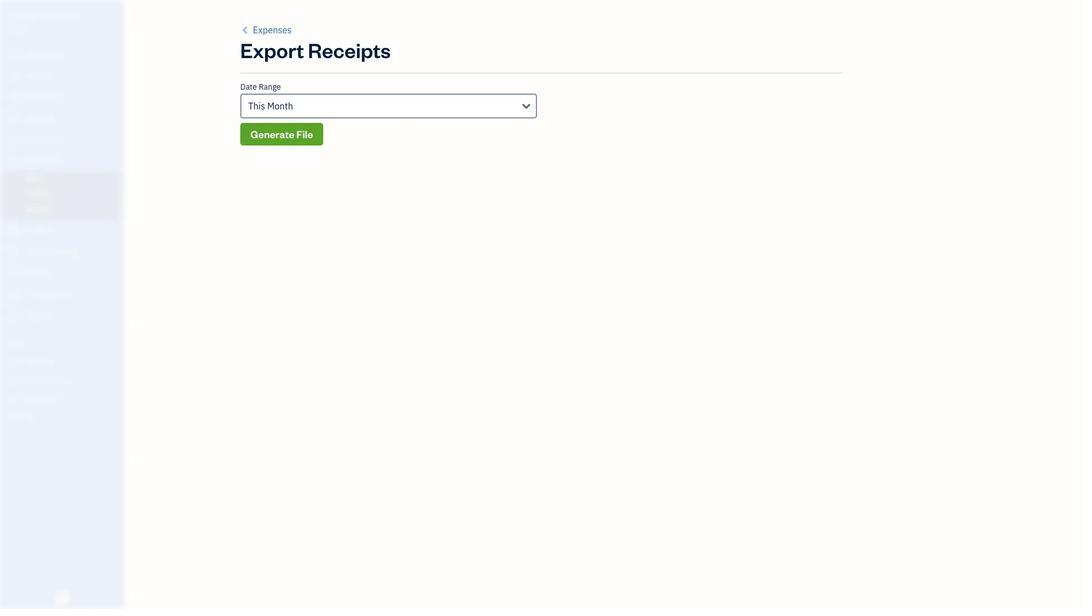 Task type: vqa. For each thing, say whether or not it's contained in the screenshot.
run
no



Task type: describe. For each thing, give the bounding box(es) containing it.
range
[[259, 82, 281, 92]]

project image
[[7, 225, 21, 236]]

expenses button
[[240, 23, 292, 37]]

owner
[[9, 23, 30, 31]]

this month
[[248, 100, 293, 112]]

chart image
[[7, 289, 21, 300]]

estimate image
[[7, 92, 21, 103]]

maria's company owner
[[9, 10, 80, 31]]

company
[[41, 10, 80, 21]]

main element
[[0, 0, 152, 609]]

items and services image
[[8, 375, 121, 384]]

dashboard image
[[7, 49, 21, 60]]

report image
[[7, 310, 21, 322]]

apps image
[[8, 339, 121, 348]]

this
[[248, 100, 265, 112]]

team members image
[[8, 357, 121, 366]]

invoice image
[[7, 113, 21, 125]]

generate file button
[[240, 123, 323, 146]]

export
[[240, 37, 304, 63]]

generate file
[[250, 127, 313, 140]]

date
[[240, 82, 257, 92]]

chevronleft image
[[240, 23, 251, 37]]

file
[[296, 127, 313, 140]]

client image
[[7, 71, 21, 82]]



Task type: locate. For each thing, give the bounding box(es) containing it.
payment image
[[7, 135, 21, 146]]

freshbooks image
[[53, 591, 71, 605]]

expense image
[[7, 156, 21, 168]]

bank connections image
[[8, 393, 121, 402]]

generate
[[250, 127, 294, 140]]

timer image
[[7, 246, 21, 257]]

export receipts
[[240, 37, 391, 63]]

date range
[[240, 82, 281, 92]]

month
[[267, 100, 293, 112]]

Select date range field
[[240, 94, 537, 118]]

money image
[[7, 267, 21, 279]]

settings image
[[8, 411, 121, 420]]

maria's
[[9, 10, 39, 21]]

receipts
[[308, 37, 391, 63]]

expenses
[[253, 24, 292, 36]]



